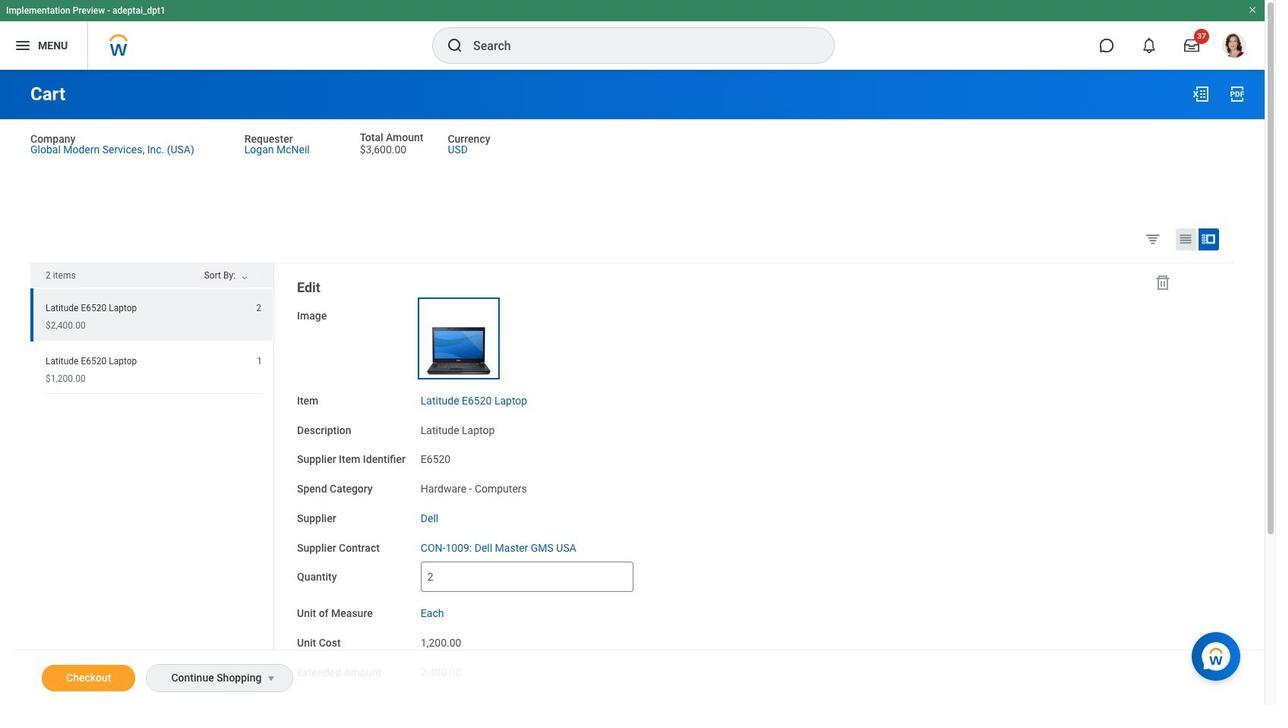 Task type: locate. For each thing, give the bounding box(es) containing it.
toggle to list detail view image
[[1201, 232, 1216, 247]]

main content
[[0, 70, 1265, 706]]

Toggle to List Detail view radio
[[1199, 229, 1219, 251]]

item list list box
[[30, 289, 273, 394]]

profile logan mcneil image
[[1222, 33, 1247, 61]]

option group
[[1142, 228, 1231, 254]]

arrow down image
[[254, 272, 272, 282]]

None text field
[[421, 562, 633, 593]]

region
[[30, 263, 274, 706]]

notifications large image
[[1142, 38, 1157, 53]]

banner
[[0, 0, 1265, 70]]

hardware - computers element
[[421, 480, 527, 495]]

close environment banner image
[[1248, 5, 1257, 14]]

Toggle to Grid view radio
[[1176, 229, 1196, 251]]

e6520.jpg image
[[421, 301, 497, 377]]

export to excel image
[[1192, 85, 1210, 103]]

chevron down image
[[235, 275, 254, 286]]

search image
[[446, 36, 464, 55]]



Task type: describe. For each thing, give the bounding box(es) containing it.
Search Workday  search field
[[473, 29, 803, 62]]

view printable version (pdf) image
[[1228, 85, 1247, 103]]

caret down image
[[262, 673, 281, 685]]

delete image
[[1154, 273, 1172, 292]]

select to filter grid data image
[[1145, 231, 1161, 247]]

inbox large image
[[1184, 38, 1199, 53]]

justify image
[[14, 36, 32, 55]]

navigation pane region
[[274, 263, 1191, 706]]

none text field inside navigation pane 'region'
[[421, 562, 633, 593]]

toggle to grid view image
[[1178, 232, 1193, 247]]



